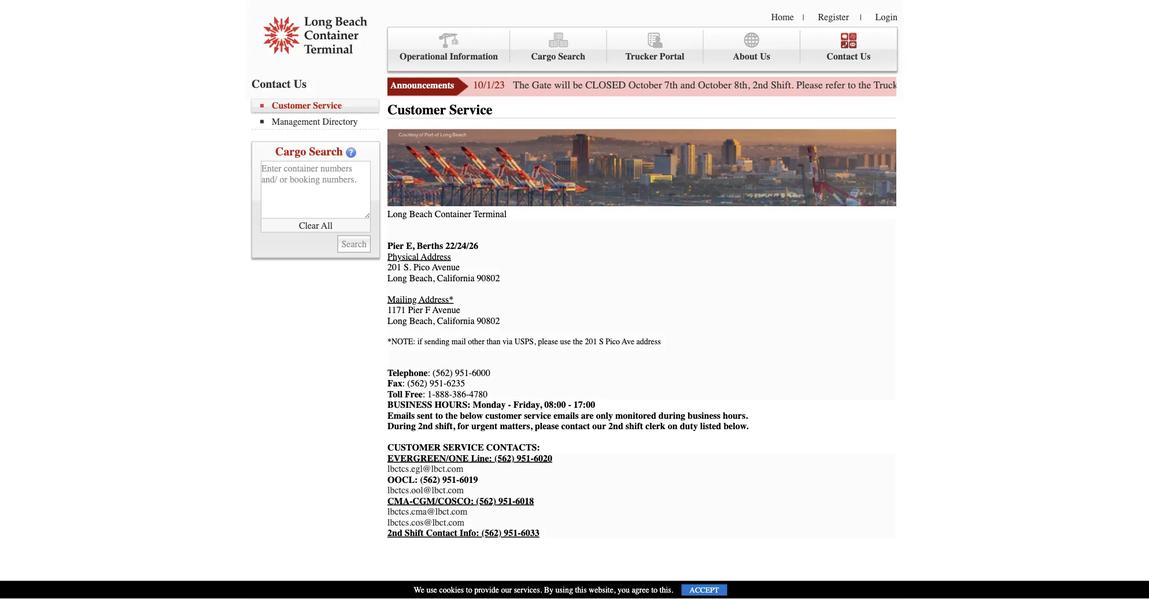 Task type: describe. For each thing, give the bounding box(es) containing it.
terminal inside menu item
[[416, 77, 452, 88]]

0 horizontal spatial us
[[294, 77, 307, 91]]

lbctcs.cos@lbct.com link
[[388, 518, 465, 529]]

management directory link
[[260, 116, 379, 127]]

0 vertical spatial cargo search
[[531, 51, 586, 62]]

web
[[951, 79, 969, 91]]

(562) down 6019
[[476, 496, 496, 507]]

facility information link
[[501, 68, 599, 95]]

s.
[[404, 262, 411, 273]]

business hours:
[[388, 400, 471, 411]]

888-
[[435, 389, 452, 400]]

telephone
[[388, 368, 428, 379]]

message
[[365, 77, 398, 88]]

2 | from the left
[[860, 13, 862, 22]]

6019
[[460, 475, 478, 486]]

listed
[[701, 422, 722, 432]]

search inside cargo search link
[[558, 51, 586, 62]]

emails
[[388, 411, 415, 422]]

portal
[[660, 51, 685, 62]]

1171
[[388, 305, 406, 316]]

cgm/cosco:
[[413, 496, 474, 507]]

telephone : (562) 951-6000 fax : (562) 951-6235 toll free : 1-888-386-4780 business hours: monday - friday, 08:00 - 17:00 emails sent to the below customer service emails are only monitored during business hours. ​ ​during 2nd shift, for urgent matters, please contact our 2nd shift clerk on duty listed below.
[[388, 368, 753, 432]]

beach, inside pier e, berths 22/24/26 physical address 201 s. pico avenue long beach, california 90802
[[409, 273, 435, 284]]

90802
[[477, 273, 500, 284]]

details
[[1059, 79, 1087, 91]]

contact us inside menu bar
[[827, 51, 871, 62]]

clerk
[[646, 422, 666, 432]]

2nd left the 'shift'
[[609, 422, 624, 432]]

avenue inside the mailing address* 1171 pier f avenue long beach, california 90802​
[[433, 305, 460, 316]]

customer service management directory
[[272, 100, 358, 127]]

menu bar containing customer service
[[252, 99, 385, 130]]

1-
[[428, 389, 435, 400]]

home
[[772, 12, 794, 22]]

business
[[688, 411, 721, 422]]

2 horizontal spatial :
[[428, 368, 431, 379]]

1 vertical spatial contact us
[[252, 77, 307, 91]]

other
[[468, 337, 485, 347]]

further
[[1008, 79, 1037, 91]]

1 vertical spatial contact
[[252, 77, 291, 91]]

by
[[544, 586, 554, 595]]

register link
[[818, 12, 849, 22]]

2 - from the left
[[568, 400, 572, 411]]

toll
[[388, 389, 403, 400]]

california inside the mailing address* 1171 pier f avenue long beach, california 90802​
[[437, 316, 475, 327]]

about
[[733, 51, 758, 62]]

0 horizontal spatial use
[[427, 586, 437, 595]]

lbctcs.egl@lbct.com
[[388, 464, 464, 475]]

lbctcs.cos@lbct.com
[[388, 518, 465, 529]]

mail
[[452, 337, 466, 347]]

the left week. at the right top of the page
[[1104, 79, 1117, 91]]

container
[[435, 209, 471, 220]]

page
[[971, 79, 991, 91]]

about us
[[733, 51, 771, 62]]

customer
[[486, 411, 522, 422]]

6018
[[516, 496, 534, 507]]

agree
[[632, 586, 650, 595]]

website,
[[589, 586, 616, 595]]

ave
[[622, 337, 635, 347]]

lbctcs.ool@lbct.com link
[[388, 486, 464, 496]]

will
[[554, 79, 571, 91]]

via usps,
[[503, 337, 536, 347]]

contact us link
[[801, 30, 897, 63]]

0 vertical spatial please
[[538, 337, 558, 347]]

1 horizontal spatial pico
[[606, 337, 620, 347]]

trucker
[[626, 51, 658, 62]]

customer
[[388, 443, 441, 454]]

0 horizontal spatial :
[[403, 379, 405, 389]]

​during
[[388, 422, 416, 432]]

0 horizontal spatial cargo
[[275, 145, 306, 158]]

corporate message
[[321, 77, 398, 88]]

corporate message link
[[313, 68, 407, 95]]

provide
[[475, 586, 499, 595]]

8th,
[[735, 79, 750, 91]]

address
[[421, 252, 451, 262]]

this.
[[660, 586, 674, 595]]

information technology
[[702, 77, 797, 88]]

lbctcs.cma@lbct.com
[[388, 507, 468, 518]]

login
[[876, 12, 898, 22]]

sending
[[425, 337, 450, 347]]

gate
[[1039, 79, 1057, 91]]

the inside telephone : (562) 951-6000 fax : (562) 951-6235 toll free : 1-888-386-4780 business hours: monday - friday, 08:00 - 17:00 emails sent to the below customer service emails are only monitored during business hours. ​ ​during 2nd shift, for urgent matters, please contact our 2nd shift clerk on duty listed below.
[[445, 411, 458, 422]]

hours. ​
[[723, 411, 750, 422]]

service for customer service management directory
[[313, 100, 342, 111]]

week.
[[1119, 79, 1144, 91]]

information for facility information
[[542, 77, 590, 88]]

sent
[[417, 411, 433, 422]]

4780
[[469, 389, 488, 400]]

information technology link
[[693, 68, 806, 95]]

customer service contacts: evergreen/one line: (562) 951-6020 lbctcs.egl@lbct.com oocl: (562) 951-6019 lbctcs.ool@lbct.com cma-cgm/cosco: (562) 951-6018 lbctcs.cma@lbct.com lbctcs.cos@lbct.com 2nd shift contact info: (562) 951-6033​​
[[388, 443, 552, 539]]

lbctcs.egl@lbct.com link
[[388, 464, 464, 475]]

you
[[618, 586, 630, 595]]

during
[[659, 411, 686, 422]]

our inside telephone : (562) 951-6000 fax : (562) 951-6235 toll free : 1-888-386-4780 business hours: monday - friday, 08:00 - 17:00 emails sent to the below customer service emails are only monitored during business hours. ​ ​during 2nd shift, for urgent matters, please contact our 2nd shift clerk on duty listed below.
[[593, 422, 606, 432]]

2 horizontal spatial information
[[702, 77, 750, 88]]

facility information
[[509, 77, 590, 88]]

pier inside the mailing address* 1171 pier f avenue long beach, california 90802​
[[408, 305, 423, 316]]

about us link
[[704, 30, 801, 63]]

closed
[[586, 79, 626, 91]]

to right refer
[[848, 79, 856, 91]]

*note: if sending mail other than via usps, please use the 201 s pico ave address
[[388, 337, 661, 347]]

media library link
[[806, 68, 882, 95]]

22/24/26
[[446, 241, 478, 252]]

customer for customer service
[[388, 102, 446, 118]]

menu bar containing operational information
[[279, 27, 916, 95]]

2nd left 'shift,'
[[418, 422, 433, 432]]

1 horizontal spatial use
[[560, 337, 571, 347]]

urgent
[[472, 422, 498, 432]]

(562) left 1-
[[407, 379, 427, 389]]

pico inside pier e, berths 22/24/26 physical address 201 s. pico avenue long beach, california 90802
[[414, 262, 430, 273]]

to left 'this.'
[[652, 586, 658, 595]]

contacts:
[[486, 443, 540, 454]]

(562) right info:
[[482, 529, 502, 539]]

this
[[575, 586, 587, 595]]

2 horizontal spatial for
[[1089, 79, 1101, 91]]

customer for customer service management directory
[[272, 100, 311, 111]]

6033​​
[[521, 529, 540, 539]]

long inside the mailing address* 1171 pier f avenue long beach, california 90802​
[[388, 316, 407, 327]]

cookies
[[439, 586, 464, 595]]

1 | from the left
[[803, 13, 805, 22]]

2nd right 8th, at right
[[753, 79, 769, 91]]

90802​
[[477, 316, 500, 327]]

1 horizontal spatial :
[[423, 389, 425, 400]]

all
[[321, 220, 333, 231]]

(562) up 888-
[[433, 368, 453, 379]]



Task type: vqa. For each thing, say whether or not it's contained in the screenshot.
TRAC Intermodal Info link
no



Task type: locate. For each thing, give the bounding box(es) containing it.
10/1/23 the gate will be closed october 7th and october 8th, 2nd shift. please refer to the truck gate hours web page for further gate details for the week.
[[473, 79, 1144, 91]]

0 horizontal spatial gate
[[532, 79, 552, 91]]

and right 7th
[[681, 79, 696, 91]]

pier left the f
[[408, 305, 423, 316]]

cargo search link
[[510, 30, 607, 63]]

please inside telephone : (562) 951-6000 fax : (562) 951-6235 toll free : 1-888-386-4780 business hours: monday - friday, 08:00 - 17:00 emails sent to the below customer service emails are only monitored during business hours. ​ ​during 2nd shift, for urgent matters, please contact our 2nd shift clerk on duty listed below.
[[535, 422, 559, 432]]

0 vertical spatial search
[[558, 51, 586, 62]]

0 horizontal spatial october
[[629, 79, 662, 91]]

pier left the e,
[[388, 241, 404, 252]]

avenue inside pier e, berths 22/24/26 physical address 201 s. pico avenue long beach, california 90802
[[432, 262, 460, 273]]

1 horizontal spatial |
[[860, 13, 862, 22]]

search down management directory link
[[309, 145, 343, 158]]

0 horizontal spatial search
[[309, 145, 343, 158]]

cargo search up facility information link
[[531, 51, 586, 62]]

0 horizontal spatial for
[[458, 422, 469, 432]]

search
[[558, 51, 586, 62], [309, 145, 343, 158]]

information down about
[[702, 77, 750, 88]]

0 vertical spatial terminal
[[416, 77, 452, 88]]

0 horizontal spatial terminal
[[416, 77, 452, 88]]

(562) down evergreen/one
[[420, 475, 440, 486]]

0 horizontal spatial |
[[803, 13, 805, 22]]

:
[[428, 368, 431, 379], [403, 379, 405, 389], [423, 389, 425, 400]]

1 horizontal spatial information
[[542, 77, 590, 88]]

1 horizontal spatial 201
[[585, 337, 597, 347]]

2nd inside 'customer service contacts: evergreen/one line: (562) 951-6020 lbctcs.egl@lbct.com oocl: (562) 951-6019 lbctcs.ool@lbct.com cma-cgm/cosco: (562) 951-6018 lbctcs.cma@lbct.com lbctcs.cos@lbct.com 2nd shift contact info: (562) 951-6033​​'
[[388, 529, 403, 539]]

avenue
[[432, 262, 460, 273], [433, 305, 460, 316]]

safety
[[607, 77, 632, 88]]

to right sent
[[435, 411, 443, 422]]

| left login in the right top of the page
[[860, 13, 862, 22]]

contact up media library 'link'
[[827, 51, 858, 62]]

customer service
[[388, 102, 493, 118]]

trucker portal
[[626, 51, 685, 62]]

1 long from the top
[[388, 273, 407, 284]]

1 vertical spatial beach,
[[409, 316, 435, 327]]

terminal right the container
[[474, 209, 507, 220]]

cargo search down management directory link
[[275, 145, 343, 158]]

use left s
[[560, 337, 571, 347]]

california
[[437, 273, 475, 284], [437, 316, 475, 327]]

us up library
[[861, 51, 871, 62]]

- right 08:00
[[568, 400, 572, 411]]

monday
[[473, 400, 506, 411]]

california up 'mail'
[[437, 316, 475, 327]]

the left below in the left of the page
[[445, 411, 458, 422]]

search up be
[[558, 51, 586, 62]]

cma-
[[388, 496, 413, 507]]

0 horizontal spatial 201
[[388, 262, 402, 273]]

1 horizontal spatial contact us
[[827, 51, 871, 62]]

menu item containing about us
[[279, 30, 916, 95]]

us for 'contact us' link
[[861, 51, 871, 62]]

s
[[599, 337, 604, 347]]

using
[[556, 586, 573, 595]]

f
[[425, 305, 431, 316]]

lbctcs.ool@lbct.com
[[388, 486, 464, 496]]

announcements
[[391, 80, 454, 91]]

free
[[405, 389, 423, 400]]

1 horizontal spatial terminal
[[474, 209, 507, 220]]

menu item
[[279, 30, 916, 95]]

please right via usps,
[[538, 337, 558, 347]]

contact up the management
[[252, 77, 291, 91]]

0 vertical spatial long
[[388, 273, 407, 284]]

201 left s
[[585, 337, 597, 347]]

security
[[652, 77, 684, 88]]

clear all
[[299, 220, 333, 231]]

contact
[[562, 422, 590, 432]]

contact
[[827, 51, 858, 62], [252, 77, 291, 91], [426, 529, 458, 539]]

to inside telephone : (562) 951-6000 fax : (562) 951-6235 toll free : 1-888-386-4780 business hours: monday - friday, 08:00 - 17:00 emails sent to the below customer service emails are only monitored during business hours. ​ ​during 2nd shift, for urgent matters, please contact our 2nd shift clerk on duty listed below.
[[435, 411, 443, 422]]

safety and security
[[607, 77, 684, 88]]

0 vertical spatial our
[[593, 422, 606, 432]]

for right page
[[994, 79, 1006, 91]]

clear
[[299, 220, 319, 231]]

evergreen/one
[[388, 454, 469, 464]]

1 october from the left
[[629, 79, 662, 91]]

1 horizontal spatial for
[[994, 79, 1006, 91]]

0 horizontal spatial cargo search
[[275, 145, 343, 158]]

our right provide
[[501, 586, 512, 595]]

clear all button
[[261, 219, 371, 233]]

0 horizontal spatial our
[[501, 586, 512, 595]]

information up overview
[[450, 51, 498, 62]]

accept button
[[682, 585, 728, 597]]

mailing
[[388, 295, 417, 305]]

2 long from the top
[[388, 316, 407, 327]]

0 horizontal spatial and
[[634, 77, 649, 88]]

1 vertical spatial menu bar
[[252, 99, 385, 130]]

long up *note:
[[388, 316, 407, 327]]

information inside 'link'
[[450, 51, 498, 62]]

below
[[460, 411, 483, 422]]

avenue down berths
[[432, 262, 460, 273]]

corporate
[[321, 77, 363, 88]]

6000
[[472, 368, 491, 379]]

1 vertical spatial pico
[[606, 337, 620, 347]]

0 vertical spatial beach,
[[409, 273, 435, 284]]

1 horizontal spatial cargo
[[531, 51, 556, 62]]

service down overview
[[449, 102, 493, 118]]

terminal down operational
[[416, 77, 452, 88]]

e,
[[406, 241, 415, 252]]

​​​​​​​​​​​​​​​​​​​​​​​​​​​​​​​​​​​long
[[388, 209, 407, 220]]

​​​​​​​​​​​​​​​​​​​​​​​​​​​​​​​​​​​long beach container terminal
[[388, 209, 507, 220]]

technology
[[752, 77, 797, 88]]

0 vertical spatial menu bar
[[279, 27, 916, 95]]

service inside customer service management directory
[[313, 100, 342, 111]]

be
[[573, 79, 583, 91]]

overview
[[454, 77, 492, 88]]

oocl:
[[388, 475, 418, 486]]

cargo down the management
[[275, 145, 306, 158]]

| right home
[[803, 13, 805, 22]]

contact us up media library 'link'
[[827, 51, 871, 62]]

2nd
[[753, 79, 769, 91], [418, 422, 433, 432], [609, 422, 624, 432], [388, 529, 403, 539]]

201
[[388, 262, 402, 273], [585, 337, 597, 347]]

customer up the management
[[272, 100, 311, 111]]

0 vertical spatial contact
[[827, 51, 858, 62]]

0 vertical spatial pier
[[388, 241, 404, 252]]

2 california from the top
[[437, 316, 475, 327]]

beach, up if
[[409, 316, 435, 327]]

we use cookies to provide our services. by using this website, you agree to this.
[[414, 586, 674, 595]]

accept
[[690, 586, 719, 595]]

october left 7th
[[629, 79, 662, 91]]

1 california from the top
[[437, 273, 475, 284]]

0 vertical spatial 201
[[388, 262, 402, 273]]

contact us
[[827, 51, 871, 62], [252, 77, 307, 91]]

customer
[[272, 100, 311, 111], [388, 102, 446, 118]]

california inside pier e, berths 22/24/26 physical address 201 s. pico avenue long beach, california 90802
[[437, 273, 475, 284]]

the left truck
[[859, 79, 872, 91]]

beach, down address
[[409, 273, 435, 284]]

line:
[[471, 454, 492, 464]]

1 vertical spatial our
[[501, 586, 512, 595]]

use right we on the left of page
[[427, 586, 437, 595]]

and inside menu item
[[634, 77, 649, 88]]

1 horizontal spatial our
[[593, 422, 606, 432]]

for right details
[[1089, 79, 1101, 91]]

address*
[[419, 295, 454, 305]]

contact inside 'customer service contacts: evergreen/one line: (562) 951-6020 lbctcs.egl@lbct.com oocl: (562) 951-6019 lbctcs.ool@lbct.com cma-cgm/cosco: (562) 951-6018 lbctcs.cma@lbct.com lbctcs.cos@lbct.com 2nd shift contact info: (562) 951-6033​​'
[[426, 529, 458, 539]]

our
[[593, 422, 606, 432], [501, 586, 512, 595]]

1 vertical spatial 201
[[585, 337, 597, 347]]

pier inside pier e, berths 22/24/26 physical address 201 s. pico avenue long beach, california 90802
[[388, 241, 404, 252]]

pico right s.
[[414, 262, 430, 273]]

information for operational information
[[450, 51, 498, 62]]

shift.
[[771, 79, 794, 91]]

emails are
[[554, 411, 594, 422]]

201 inside pier e, berths 22/24/26 physical address 201 s. pico avenue long beach, california 90802
[[388, 262, 402, 273]]

information down cargo search link
[[542, 77, 590, 88]]

1 vertical spatial terminal
[[474, 209, 507, 220]]

operational information
[[400, 51, 498, 62]]

1 gate from the left
[[532, 79, 552, 91]]

0 horizontal spatial pico
[[414, 262, 430, 273]]

avenue right the f
[[433, 305, 460, 316]]

contact us up the management
[[252, 77, 307, 91]]

2 vertical spatial contact
[[426, 529, 458, 539]]

us right about
[[760, 51, 771, 62]]

2 gate from the left
[[901, 79, 921, 91]]

1 horizontal spatial gate
[[901, 79, 921, 91]]

201 left s.
[[388, 262, 402, 273]]

0 horizontal spatial contact
[[252, 77, 291, 91]]

contact down lbctcs.cma@lbct.com link
[[426, 529, 458, 539]]

1 vertical spatial please
[[535, 422, 559, 432]]

Enter container numbers and/ or booking numbers.  text field
[[261, 161, 371, 219]]

operational
[[400, 51, 448, 62]]

directory
[[323, 116, 358, 127]]

1 vertical spatial cargo search
[[275, 145, 343, 158]]

2 horizontal spatial contact
[[827, 51, 858, 62]]

0 vertical spatial avenue
[[432, 262, 460, 273]]

0 horizontal spatial pier
[[388, 241, 404, 252]]

home link
[[772, 12, 794, 22]]

1 vertical spatial cargo
[[275, 145, 306, 158]]

*note:
[[388, 337, 416, 347]]

1 vertical spatial pier
[[408, 305, 423, 316]]

our right 'contact'
[[593, 422, 606, 432]]

1 vertical spatial search
[[309, 145, 343, 158]]

1 - from the left
[[508, 400, 511, 411]]

service
[[313, 100, 342, 111], [449, 102, 493, 118]]

please down 08:00
[[535, 422, 559, 432]]

lbctcs.cma@lbct.com link
[[388, 507, 468, 518]]

1 horizontal spatial cargo search
[[531, 51, 586, 62]]

shift,
[[435, 422, 455, 432]]

us up customer service link
[[294, 77, 307, 91]]

1 beach, from the top
[[409, 273, 435, 284]]

0 vertical spatial cargo
[[531, 51, 556, 62]]

1 vertical spatial use
[[427, 586, 437, 595]]

and right safety
[[634, 77, 649, 88]]

safety and security link
[[599, 68, 693, 95]]

1 vertical spatial avenue
[[433, 305, 460, 316]]

2nd left shift
[[388, 529, 403, 539]]

physical
[[388, 252, 419, 262]]

to left provide
[[466, 586, 473, 595]]

hours
[[923, 79, 949, 91]]

gate
[[532, 79, 552, 91], [901, 79, 921, 91]]

1 horizontal spatial customer
[[388, 102, 446, 118]]

pier
[[388, 241, 404, 252], [408, 305, 423, 316]]

service for customer service
[[449, 102, 493, 118]]

- left friday,
[[508, 400, 511, 411]]

if
[[418, 337, 423, 347]]

0 vertical spatial contact us
[[827, 51, 871, 62]]

6020
[[534, 454, 552, 464]]

1 horizontal spatial pier
[[408, 305, 423, 316]]

terminal overview link
[[407, 68, 501, 95]]

customer down announcements
[[388, 102, 446, 118]]

0 horizontal spatial contact us
[[252, 77, 307, 91]]

long inside pier e, berths 22/24/26 physical address 201 s. pico avenue long beach, california 90802
[[388, 273, 407, 284]]

library
[[842, 77, 873, 88]]

1 vertical spatial california
[[437, 316, 475, 327]]

0 horizontal spatial -
[[508, 400, 511, 411]]

cargo up facility information link
[[531, 51, 556, 62]]

0 horizontal spatial information
[[450, 51, 498, 62]]

login link
[[876, 12, 898, 22]]

gate right truck
[[901, 79, 921, 91]]

2 horizontal spatial us
[[861, 51, 871, 62]]

for inside telephone : (562) 951-6000 fax : (562) 951-6235 toll free : 1-888-386-4780 business hours: monday - friday, 08:00 - 17:00 emails sent to the below customer service emails are only monitored during business hours. ​ ​during 2nd shift, for urgent matters, please contact our 2nd shift clerk on duty listed below.
[[458, 422, 469, 432]]

long
[[388, 273, 407, 284], [388, 316, 407, 327]]

shift
[[626, 422, 643, 432]]

customer inside customer service management directory
[[272, 100, 311, 111]]

pico right s
[[606, 337, 620, 347]]

us for about us link
[[760, 51, 771, 62]]

long up mailing
[[388, 273, 407, 284]]

1 horizontal spatial us
[[760, 51, 771, 62]]

0 vertical spatial pico
[[414, 262, 430, 273]]

1 horizontal spatial service
[[449, 102, 493, 118]]

beach, inside the mailing address* 1171 pier f avenue long beach, california 90802​
[[409, 316, 435, 327]]

1 horizontal spatial contact
[[426, 529, 458, 539]]

gate right the
[[532, 79, 552, 91]]

None submit
[[338, 236, 371, 253]]

08:00
[[545, 400, 566, 411]]

2 october from the left
[[698, 79, 732, 91]]

0 vertical spatial california
[[437, 273, 475, 284]]

menu bar
[[279, 27, 916, 95], [252, 99, 385, 130]]

2 beach, from the top
[[409, 316, 435, 327]]

951-
[[455, 368, 472, 379], [430, 379, 447, 389], [517, 454, 534, 464], [443, 475, 460, 486], [499, 496, 516, 507], [504, 529, 521, 539]]

1 vertical spatial long
[[388, 316, 407, 327]]

information
[[450, 51, 498, 62], [542, 77, 590, 88], [702, 77, 750, 88]]

1 horizontal spatial -
[[568, 400, 572, 411]]

pier e, berths 22/24/26 physical address 201 s. pico avenue long beach, california 90802
[[388, 241, 500, 284]]

(562) right 'line:'
[[495, 454, 515, 464]]

0 horizontal spatial service
[[313, 100, 342, 111]]

0 vertical spatial use
[[560, 337, 571, 347]]

beach,
[[409, 273, 435, 284], [409, 316, 435, 327]]

for right 'shift,'
[[458, 422, 469, 432]]

the left s
[[573, 337, 583, 347]]

services.
[[514, 586, 542, 595]]

matters,
[[500, 422, 533, 432]]

service up management directory link
[[313, 100, 342, 111]]

october left 8th, at right
[[698, 79, 732, 91]]

operational information link
[[388, 30, 510, 63]]

0 horizontal spatial customer
[[272, 100, 311, 111]]

1 horizontal spatial and
[[681, 79, 696, 91]]

1 horizontal spatial search
[[558, 51, 586, 62]]

17:00
[[574, 400, 595, 411]]

california up address*
[[437, 273, 475, 284]]

refer
[[826, 79, 846, 91]]

than
[[487, 337, 501, 347]]

1 horizontal spatial october
[[698, 79, 732, 91]]



